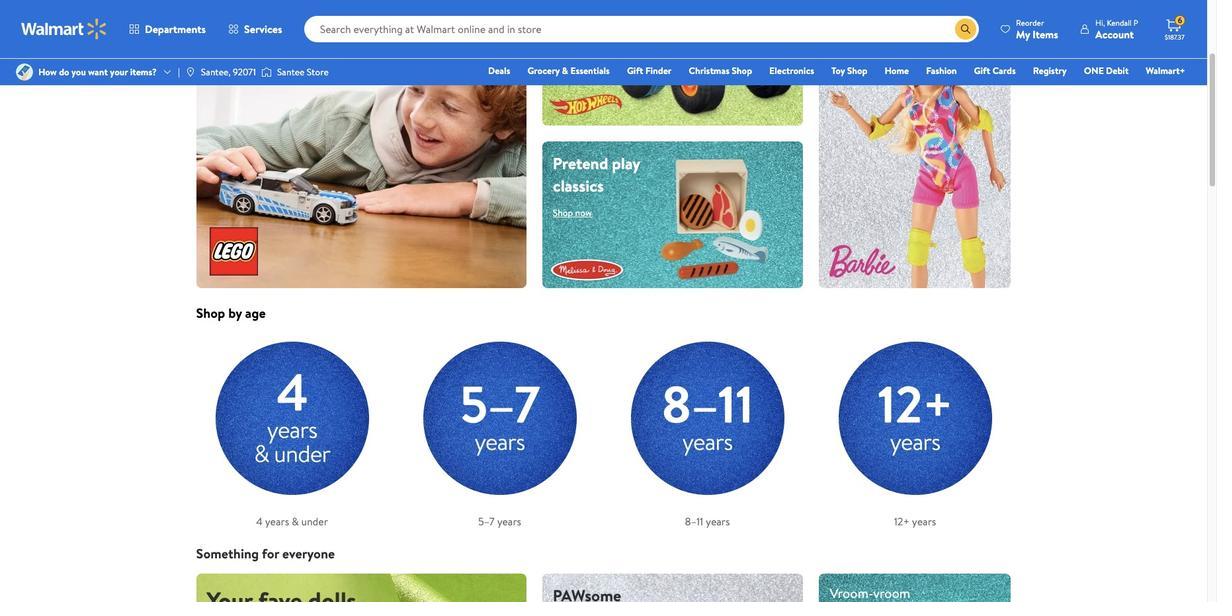 Task type: describe. For each thing, give the bounding box(es) containing it.
gift for gift finder
[[627, 64, 644, 77]]

is
[[319, 0, 335, 2]]

you
[[72, 65, 86, 79]]

gift cards link
[[969, 64, 1022, 78]]

years for 4
[[265, 515, 289, 530]]

my
[[1017, 27, 1031, 41]]

shop lego image
[[196, 0, 526, 289]]

reorder my items
[[1017, 17, 1059, 41]]

grocery
[[528, 64, 560, 77]]

fun
[[247, 2, 282, 35]]

deals
[[488, 64, 511, 77]]

departments
[[145, 22, 206, 36]]

gift finder link
[[621, 64, 678, 78]]

walmart+ link
[[1141, 64, 1192, 78]]

|
[[178, 65, 180, 79]]

Search search field
[[304, 16, 980, 42]]

years for 12+
[[913, 515, 937, 530]]

finder
[[646, 64, 672, 77]]

toy shop link
[[826, 64, 874, 78]]

toy
[[832, 64, 845, 77]]

walmart+
[[1147, 64, 1186, 77]]

for
[[262, 546, 279, 563]]

cards
[[993, 64, 1016, 77]]

registry link
[[1028, 64, 1073, 78]]

4
[[256, 515, 263, 530]]

category shop by age - 5 to 7 years image
[[404, 323, 596, 515]]

half
[[340, 0, 381, 2]]

something
[[196, 546, 259, 563]]

items?
[[130, 65, 157, 79]]

how do you want your items?
[[38, 65, 157, 79]]

& inside 4 years & under 'link'
[[292, 515, 299, 530]]

12+ years
[[895, 515, 937, 530]]

92071
[[233, 65, 256, 79]]

12+
[[895, 515, 910, 530]]

how
[[38, 65, 57, 79]]

walmart image
[[21, 19, 107, 40]]

fashion link
[[921, 64, 963, 78]]

years for 5–7
[[497, 515, 522, 530]]

$187.37
[[1165, 32, 1185, 42]]

santee,
[[201, 65, 231, 79]]

search icon image
[[961, 24, 972, 34]]

age
[[245, 305, 266, 322]]

shop down the classics on the left top of page
[[553, 207, 573, 220]]

christmas shop
[[689, 64, 753, 77]]

by
[[228, 305, 242, 322]]

christmas
[[689, 64, 730, 77]]

now for pretend play classics
[[576, 207, 592, 220]]

home link
[[879, 64, 915, 78]]

items
[[1033, 27, 1059, 41]]

p
[[1134, 17, 1139, 28]]

shop barbie image
[[820, 0, 1012, 289]]

play
[[612, 153, 640, 175]]

something for everyone
[[196, 546, 335, 563]]

category shop by age - 12 plus years image
[[820, 323, 1012, 515]]

grocery & essentials link
[[522, 64, 616, 78]]

 image for how do you want your items?
[[16, 64, 33, 81]]

0 vertical spatial now
[[576, 1, 592, 14]]

Walmart Site-Wide search field
[[304, 16, 980, 42]]

5–7
[[478, 515, 495, 530]]

shop by age
[[196, 305, 266, 322]]

shop now for building it is half the fun
[[207, 45, 246, 58]]

shop inside toy shop link
[[848, 64, 868, 77]]

category shop by age - 8 to 11 years image
[[612, 323, 804, 515]]

12+ years link
[[820, 323, 1012, 530]]

8–11 years
[[685, 515, 730, 530]]

essentials
[[571, 64, 610, 77]]

account
[[1096, 27, 1135, 41]]

one
[[1085, 64, 1104, 77]]

reorder
[[1017, 17, 1045, 28]]



Task type: vqa. For each thing, say whether or not it's contained in the screenshot.
pages at the left of page
no



Task type: locate. For each thing, give the bounding box(es) containing it.
2 gift from the left
[[975, 64, 991, 77]]

shop up grocery & essentials link
[[553, 1, 573, 14]]

hi,
[[1096, 17, 1106, 28]]

electronics link
[[764, 64, 821, 78]]

1 horizontal spatial gift
[[975, 64, 991, 77]]

8–11
[[685, 515, 704, 530]]

6 $187.37
[[1165, 15, 1185, 42]]

now
[[576, 1, 592, 14], [229, 45, 246, 58], [576, 207, 592, 220]]

shop now
[[553, 1, 592, 14], [207, 45, 246, 58], [553, 207, 592, 220]]

shop
[[553, 1, 573, 14], [207, 45, 227, 58], [732, 64, 753, 77], [848, 64, 868, 77], [553, 207, 573, 220], [196, 305, 225, 322]]

4 years from the left
[[913, 515, 937, 530]]

your
[[110, 65, 128, 79]]

shop left by on the bottom left of the page
[[196, 305, 225, 322]]

0 horizontal spatial gift
[[627, 64, 644, 77]]

shop now up the grocery & essentials
[[553, 1, 592, 14]]

pretend play classics
[[553, 153, 640, 198]]

now down the classics on the left top of page
[[576, 207, 592, 220]]

years right 12+ at the right
[[913, 515, 937, 530]]

shop inside christmas shop link
[[732, 64, 753, 77]]

years inside 'link'
[[265, 515, 289, 530]]

shop now link
[[543, 0, 804, 126], [553, 0, 603, 18], [207, 41, 256, 62], [553, 203, 603, 224]]

 image for santee, 92071
[[185, 67, 196, 77]]

2 vertical spatial shop now
[[553, 207, 592, 220]]

shop up santee,
[[207, 45, 227, 58]]

1 horizontal spatial &
[[562, 64, 569, 77]]

the
[[207, 2, 241, 35]]

1 vertical spatial shop now
[[207, 45, 246, 58]]

2 vertical spatial now
[[576, 207, 592, 220]]

years right 4
[[265, 515, 289, 530]]

kendall
[[1108, 17, 1132, 28]]

years for 8–11
[[706, 515, 730, 530]]

gift left finder
[[627, 64, 644, 77]]

fashion
[[927, 64, 957, 77]]

it
[[298, 0, 313, 2]]

store
[[307, 65, 329, 79]]

4 years & under
[[256, 515, 328, 530]]

electronics
[[770, 64, 815, 77]]

departments button
[[118, 13, 217, 45]]

debit
[[1107, 64, 1129, 77]]

2 years from the left
[[497, 515, 522, 530]]

building
[[207, 0, 292, 2]]

home
[[885, 64, 909, 77]]

now for building it is half the fun
[[229, 45, 246, 58]]

classics
[[553, 175, 604, 198]]

services
[[244, 22, 282, 36]]

one debit link
[[1079, 64, 1135, 78]]

gift finder
[[627, 64, 672, 77]]

1 horizontal spatial  image
[[185, 67, 196, 77]]

gift cards
[[975, 64, 1016, 77]]

everyone
[[283, 546, 335, 563]]

santee
[[277, 65, 305, 79]]

8–11 years link
[[612, 323, 804, 530]]

shop right christmas
[[732, 64, 753, 77]]

under
[[301, 515, 328, 530]]

toy shop
[[832, 64, 868, 77]]

& right grocery
[[562, 64, 569, 77]]

4 years & under link
[[196, 323, 388, 530]]

shop right toy
[[848, 64, 868, 77]]

santee store
[[277, 65, 329, 79]]

 image
[[16, 64, 33, 81], [185, 67, 196, 77]]

shop hot wheels image
[[543, 0, 804, 126]]

1 years from the left
[[265, 515, 289, 530]]

& left under
[[292, 515, 299, 530]]

gift
[[627, 64, 644, 77], [975, 64, 991, 77]]

 image right |
[[185, 67, 196, 77]]

1 gift from the left
[[627, 64, 644, 77]]

grocery & essentials
[[528, 64, 610, 77]]

years right 8–11 on the bottom of the page
[[706, 515, 730, 530]]

 image
[[261, 66, 272, 79]]

category shop by age - 4 years and under image
[[196, 323, 388, 515]]

&
[[562, 64, 569, 77], [292, 515, 299, 530]]

want
[[88, 65, 108, 79]]

shop now up santee, 92071
[[207, 45, 246, 58]]

registry
[[1034, 64, 1067, 77]]

5–7 years link
[[404, 323, 596, 530]]

0 vertical spatial &
[[562, 64, 569, 77]]

shop melissa and doug image
[[543, 142, 804, 289]]

years inside "link"
[[497, 515, 522, 530]]

pretend
[[553, 153, 609, 175]]

now up search 'search box'
[[576, 1, 592, 14]]

3 years from the left
[[706, 515, 730, 530]]

building it is half the fun
[[207, 0, 381, 35]]

do
[[59, 65, 69, 79]]

1 vertical spatial now
[[229, 45, 246, 58]]

now up 92071
[[229, 45, 246, 58]]

shop now down the classics on the left top of page
[[553, 207, 592, 220]]

1 vertical spatial &
[[292, 515, 299, 530]]

gift left "cards"
[[975, 64, 991, 77]]

0 horizontal spatial &
[[292, 515, 299, 530]]

services button
[[217, 13, 294, 45]]

6
[[1178, 15, 1183, 26]]

5–7 years
[[478, 515, 522, 530]]

santee, 92071
[[201, 65, 256, 79]]

hi, kendall p account
[[1096, 17, 1139, 41]]

gift for gift cards
[[975, 64, 991, 77]]

years
[[265, 515, 289, 530], [497, 515, 522, 530], [706, 515, 730, 530], [913, 515, 937, 530]]

& inside grocery & essentials link
[[562, 64, 569, 77]]

0 vertical spatial shop now
[[553, 1, 592, 14]]

one debit
[[1085, 64, 1129, 77]]

years right "5–7"
[[497, 515, 522, 530]]

shop now for pretend play classics
[[553, 207, 592, 220]]

christmas shop link
[[683, 64, 759, 78]]

 image left how
[[16, 64, 33, 81]]

0 horizontal spatial  image
[[16, 64, 33, 81]]

deals link
[[482, 64, 517, 78]]



